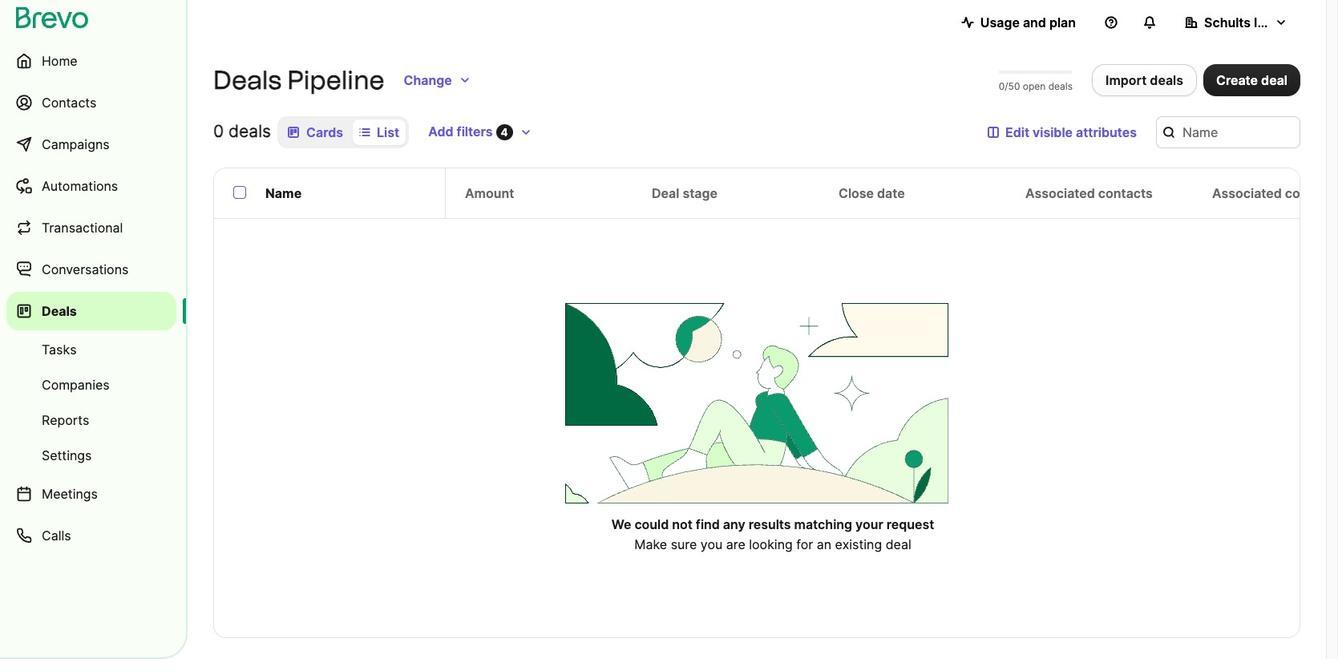 Task type: locate. For each thing, give the bounding box(es) containing it.
deal
[[652, 185, 679, 201]]

create
[[1216, 72, 1258, 88]]

change
[[404, 72, 452, 88]]

date
[[877, 185, 905, 201]]

filters
[[457, 123, 493, 140]]

we
[[611, 516, 631, 532]]

deals pipeline
[[213, 65, 384, 95]]

0 vertical spatial deal
[[1261, 72, 1288, 88]]

visible
[[1033, 124, 1073, 140]]

1 horizontal spatial deals
[[213, 65, 282, 95]]

conversations
[[42, 261, 129, 277]]

any
[[723, 516, 745, 532]]

deals inside import deals button
[[1150, 72, 1183, 88]]

settings
[[42, 447, 92, 463]]

reports link
[[6, 404, 176, 436]]

request
[[886, 516, 934, 532]]

1 vertical spatial deal
[[886, 536, 911, 552]]

associated
[[1025, 185, 1095, 201], [1212, 185, 1282, 201]]

campaigns link
[[6, 125, 176, 164]]

transactional
[[42, 220, 123, 236]]

attributes
[[1076, 124, 1137, 140]]

reports
[[42, 412, 89, 428]]

automations link
[[6, 167, 176, 205]]

companies link
[[6, 369, 176, 401]]

0 vertical spatial deals
[[213, 65, 282, 95]]

home link
[[6, 42, 176, 80]]

make
[[634, 536, 667, 552]]

campaigns
[[42, 136, 110, 152]]

deal inside button
[[1261, 72, 1288, 88]]

deals right import
[[1150, 72, 1183, 88]]

1 vertical spatial deals
[[42, 303, 77, 319]]

deals
[[1150, 72, 1183, 88], [1048, 80, 1073, 92], [229, 121, 271, 141]]

plan
[[1049, 14, 1076, 30]]

home
[[42, 53, 77, 69]]

usage and plan button
[[948, 6, 1089, 38]]

deals up tasks
[[42, 303, 77, 319]]

progress bar
[[999, 71, 1073, 74]]

2 horizontal spatial deals
[[1150, 72, 1183, 88]]

0 horizontal spatial associated
[[1025, 185, 1095, 201]]

you
[[701, 536, 723, 552]]

results
[[749, 516, 791, 532]]

associated down name search field
[[1212, 185, 1282, 201]]

0
[[213, 121, 224, 141]]

contacts link
[[6, 83, 176, 122]]

deals right open
[[1048, 80, 1073, 92]]

cards button
[[281, 119, 350, 145]]

create deal button
[[1203, 64, 1300, 96]]

settings link
[[6, 439, 176, 471]]

could
[[634, 516, 669, 532]]

create deal
[[1216, 72, 1288, 88]]

0 horizontal spatial deals
[[229, 121, 271, 141]]

deals
[[213, 65, 282, 95], [42, 303, 77, 319]]

find
[[696, 516, 720, 532]]

contacts
[[42, 95, 96, 111]]

edit visible attributes button
[[975, 116, 1150, 148]]

are
[[726, 536, 745, 552]]

deal stage
[[652, 185, 718, 201]]

conversations link
[[6, 250, 176, 289]]

deals right 0
[[229, 121, 271, 141]]

0/50
[[999, 80, 1020, 92]]

deal right 'create'
[[1261, 72, 1288, 88]]

pipeline
[[287, 65, 384, 95]]

deals up 0 deals
[[213, 65, 282, 95]]

for
[[796, 536, 813, 552]]

deals link
[[6, 292, 176, 330]]

associated down edit visible attributes "button"
[[1025, 185, 1095, 201]]

tasks
[[42, 342, 77, 358]]

1 horizontal spatial deal
[[1261, 72, 1288, 88]]

0 horizontal spatial deal
[[886, 536, 911, 552]]

sure
[[671, 536, 697, 552]]

2 associated from the left
[[1212, 185, 1282, 201]]

usage and plan
[[980, 14, 1076, 30]]

contacts
[[1098, 185, 1153, 201]]

1 horizontal spatial associated
[[1212, 185, 1282, 201]]

calls
[[42, 528, 71, 544]]

schults
[[1204, 14, 1251, 30]]

1 associated from the left
[[1025, 185, 1095, 201]]

0 horizontal spatial deals
[[42, 303, 77, 319]]

compani
[[1285, 185, 1338, 201]]

deal
[[1261, 72, 1288, 88], [886, 536, 911, 552]]

deal down request
[[886, 536, 911, 552]]

automations
[[42, 178, 118, 194]]



Task type: vqa. For each thing, say whether or not it's contained in the screenshot.
5
no



Task type: describe. For each thing, give the bounding box(es) containing it.
deals for 0 deals
[[229, 121, 271, 141]]

list button
[[353, 119, 406, 145]]

deal inside we could not find any results matching your request make sure you are looking for an existing deal
[[886, 536, 911, 552]]

calls link
[[6, 516, 176, 555]]

meetings link
[[6, 475, 176, 513]]

close
[[839, 185, 874, 201]]

associated for associated compani
[[1212, 185, 1282, 201]]

0/50 open deals
[[999, 80, 1073, 92]]

add
[[428, 123, 453, 140]]

associated for associated contacts
[[1025, 185, 1095, 201]]

deals for import deals
[[1150, 72, 1183, 88]]

existing
[[835, 536, 882, 552]]

change button
[[391, 64, 484, 96]]

matching
[[794, 516, 852, 532]]

schults inc
[[1204, 14, 1273, 30]]

inc
[[1254, 14, 1273, 30]]

not
[[672, 516, 693, 532]]

edit visible attributes
[[1005, 124, 1137, 140]]

schults inc button
[[1172, 6, 1300, 38]]

add filters 4
[[428, 123, 508, 140]]

edit
[[1005, 124, 1029, 140]]

import deals
[[1106, 72, 1183, 88]]

stage
[[683, 185, 718, 201]]

name
[[265, 185, 302, 201]]

amount
[[465, 185, 514, 201]]

0 deals
[[213, 121, 271, 141]]

meetings
[[42, 486, 98, 502]]

deals for deals
[[42, 303, 77, 319]]

we could not find any results matching your request make sure you are looking for an existing deal
[[611, 516, 934, 552]]

companies
[[42, 377, 110, 393]]

import deals button
[[1092, 64, 1197, 96]]

usage
[[980, 14, 1020, 30]]

tasks link
[[6, 334, 176, 366]]

4
[[501, 126, 508, 139]]

cards
[[306, 124, 343, 140]]

import
[[1106, 72, 1147, 88]]

open
[[1023, 80, 1046, 92]]

close date
[[839, 185, 905, 201]]

Name search field
[[1156, 116, 1300, 148]]

associated compani
[[1212, 185, 1338, 201]]

deals for deals pipeline
[[213, 65, 282, 95]]

and
[[1023, 14, 1046, 30]]

transactional link
[[6, 208, 176, 247]]

list
[[377, 124, 399, 140]]

1 horizontal spatial deals
[[1048, 80, 1073, 92]]

an
[[817, 536, 831, 552]]

associated contacts
[[1025, 185, 1153, 201]]

your
[[855, 516, 883, 532]]

looking
[[749, 536, 793, 552]]



